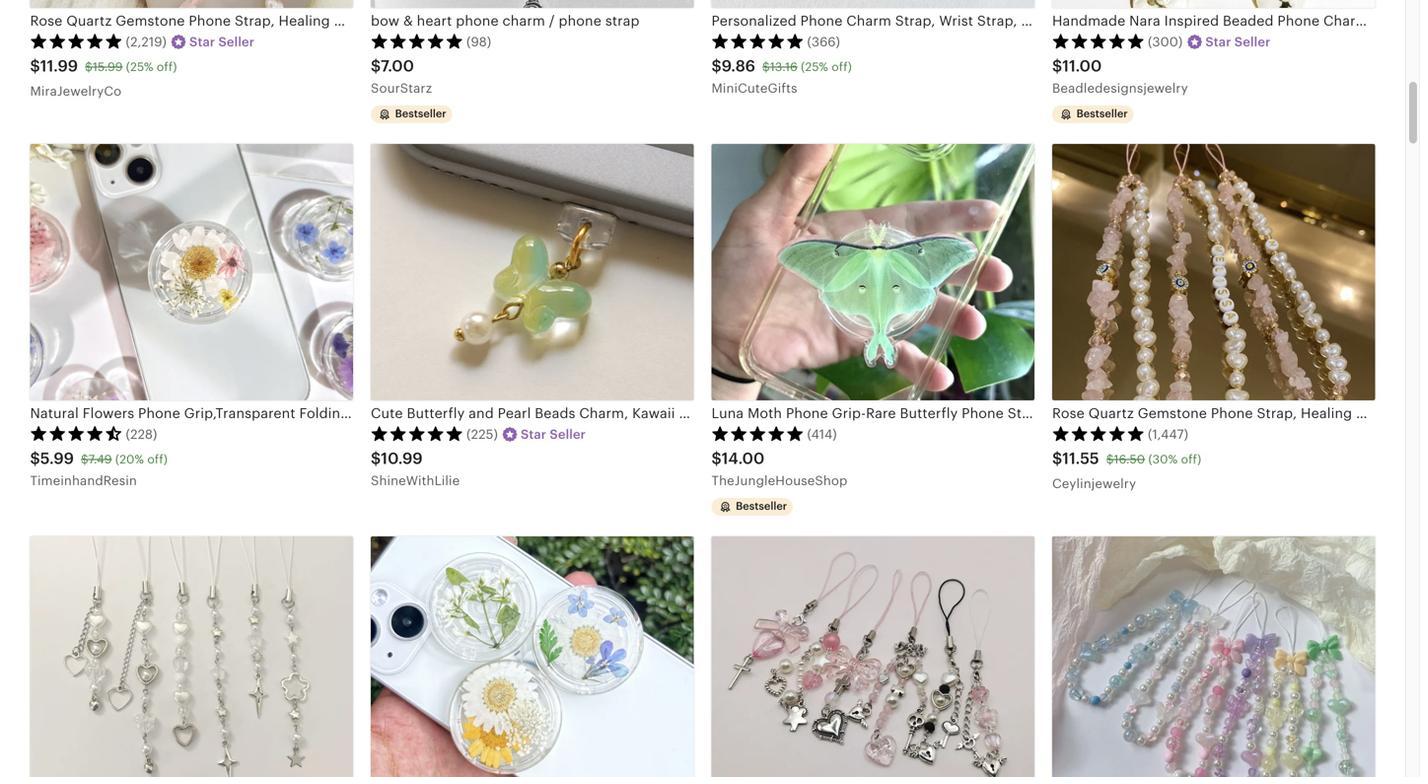 Task type: vqa. For each thing, say whether or not it's contained in the screenshot.
Husband
no



Task type: locate. For each thing, give the bounding box(es) containing it.
1 horizontal spatial phone
[[559, 13, 602, 29]]

off) for 5.99
[[147, 453, 168, 466]]

(25% inside $ 9.86 $ 13.16 (25% off) minicutegifts
[[801, 60, 828, 73]]

star seller down rose quartz gemstone phone strap, healing crystal beads phone charm, evil eye pearl personalized phone strap chain, christmas gift for her image at the top of the page
[[189, 34, 255, 49]]

$ 5.99 $ 7.49 (20% off) timeinhandresin
[[30, 450, 168, 488]]

(25%
[[126, 60, 153, 73], [801, 60, 828, 73]]

off) for 11.55
[[1181, 453, 1201, 466]]

pastel bow heart beaded phone charm colorful lanyard flower phone charm pearl mobile phone wrist strap acrylic iphone chains pearlescent image
[[1052, 537, 1375, 777]]

(228)
[[126, 427, 157, 442]]

seller down rose quartz gemstone phone strap, healing crystal beads phone charm, evil eye pearl personalized phone strap chain, christmas gift for her image at the top of the page
[[218, 34, 255, 49]]

off) inside $ 5.99 $ 7.49 (20% off) timeinhandresin
[[147, 453, 168, 466]]

mirajewelryco
[[30, 84, 122, 98]]

star seller for 11.00
[[1205, 34, 1271, 49]]

white hearts and stars phone charms image
[[30, 537, 353, 777]]

(25% inside $ 11.99 $ 15.99 (25% off)
[[126, 60, 153, 73]]

seller down beaded
[[1234, 34, 1271, 49]]

rose quartz gemstone phone strap, healing crystal beads phone charm, evil eye personalized phone strap,pearl beaded phone chain,lanyard image
[[1052, 144, 1375, 401]]

1 phone from the left
[[456, 13, 499, 29]]

15.99
[[93, 60, 123, 73]]

phone
[[1277, 13, 1320, 29]]

phone
[[456, 13, 499, 29], [559, 13, 602, 29]]

2 horizontal spatial bestseller
[[1077, 107, 1128, 120]]

$ inside $ 11.99 $ 15.99 (25% off)
[[85, 60, 93, 73]]

bestseller for 11.00
[[1077, 107, 1128, 120]]

$ inside '$ 10.99 shinewithlilie'
[[371, 450, 381, 468]]

(25% for 11.99
[[126, 60, 153, 73]]

(25% down '(2,219)'
[[126, 60, 153, 73]]

0 horizontal spatial bestseller
[[395, 107, 446, 120]]

star seller right (225)
[[521, 427, 586, 442]]

2 horizontal spatial star
[[1205, 34, 1231, 49]]

11.00
[[1062, 57, 1102, 75]]

bestseller
[[395, 107, 446, 120], [1077, 107, 1128, 120], [736, 500, 787, 512]]

(1,447)
[[1148, 427, 1188, 442]]

seller for 11.00
[[1234, 34, 1271, 49]]

$
[[30, 57, 40, 75], [371, 57, 381, 75], [712, 57, 722, 75], [1052, 57, 1062, 75], [85, 60, 93, 73], [762, 60, 770, 73], [30, 450, 40, 468], [371, 450, 381, 468], [712, 450, 722, 468], [1052, 450, 1062, 468], [81, 453, 88, 466], [1106, 453, 1114, 466]]

beaded
[[1223, 13, 1274, 29]]

star
[[189, 34, 215, 49], [1205, 34, 1231, 49], [521, 427, 546, 442]]

star for 10.99
[[521, 427, 546, 442]]

minicutegifts
[[712, 81, 797, 95]]

off) down '(2,219)'
[[157, 60, 177, 73]]

5 out of 5 stars image up the "11.55"
[[1052, 426, 1145, 441]]

off)
[[157, 60, 177, 73], [832, 60, 852, 73], [147, 453, 168, 466], [1181, 453, 1201, 466]]

$ 10.99 shinewithlilie
[[371, 450, 460, 488]]

1 horizontal spatial star
[[521, 427, 546, 442]]

2 horizontal spatial star seller
[[1205, 34, 1271, 49]]

0 horizontal spatial star
[[189, 34, 215, 49]]

off) inside $ 9.86 $ 13.16 (25% off) minicutegifts
[[832, 60, 852, 73]]

5 out of 5 stars image up 14.00
[[712, 426, 804, 441]]

5 out of 5 stars image for (414)
[[712, 426, 804, 441]]

2 phone from the left
[[559, 13, 602, 29]]

off) inside $ 11.99 $ 15.99 (25% off)
[[157, 60, 177, 73]]

star seller down beaded
[[1205, 34, 1271, 49]]

1 horizontal spatial seller
[[550, 427, 586, 442]]

seller
[[218, 34, 255, 49], [1234, 34, 1271, 49], [550, 427, 586, 442]]

star down handmade nara inspired beaded phone charms
[[1205, 34, 1231, 49]]

(25% down '(366)'
[[801, 60, 828, 73]]

5.99
[[40, 450, 74, 468]]

4.5 out of 5 stars image
[[30, 426, 123, 441]]

1 horizontal spatial bestseller
[[736, 500, 787, 512]]

off) down '(366)'
[[832, 60, 852, 73]]

off) inside '$ 11.55 $ 16.50 (30% off)'
[[1181, 453, 1201, 466]]

$ 11.99 $ 15.99 (25% off)
[[30, 57, 177, 75]]

star down rose quartz gemstone phone strap, healing crystal beads phone charm, evil eye pearl personalized phone strap chain, christmas gift for her image at the top of the page
[[189, 34, 215, 49]]

0 horizontal spatial phone
[[456, 13, 499, 29]]

phone up the (98)
[[456, 13, 499, 29]]

$ inside '$ 11.55 $ 16.50 (30% off)'
[[1106, 453, 1114, 466]]

beadledesignsjewelry
[[1052, 81, 1188, 95]]

2 horizontal spatial seller
[[1234, 34, 1271, 49]]

charms
[[1323, 13, 1375, 29]]

5 out of 5 stars image
[[30, 33, 123, 49], [371, 33, 463, 49], [712, 33, 804, 49], [1052, 33, 1145, 49], [371, 426, 463, 441], [712, 426, 804, 441], [1052, 426, 1145, 441]]

seller for 10.99
[[550, 427, 586, 442]]

phone right /
[[559, 13, 602, 29]]

bestseller for 14.00
[[736, 500, 787, 512]]

seller right (225)
[[550, 427, 586, 442]]

0 horizontal spatial (25%
[[126, 60, 153, 73]]

5 out of 5 stars image for (98)
[[371, 33, 463, 49]]

2 (25% from the left
[[801, 60, 828, 73]]

$ 11.00 beadledesignsjewelry
[[1052, 57, 1188, 95]]

1 horizontal spatial (25%
[[801, 60, 828, 73]]

1 (25% from the left
[[126, 60, 153, 73]]

bestseller down sourstarz at the top left of page
[[395, 107, 446, 120]]

star seller
[[189, 34, 255, 49], [1205, 34, 1271, 49], [521, 427, 586, 442]]

7.00
[[381, 57, 414, 75]]

5 out of 5 stars image down '&'
[[371, 33, 463, 49]]

bestseller down the beadledesignsjewelry
[[1077, 107, 1128, 120]]

off) right (30%
[[1181, 453, 1201, 466]]

bestseller down thejunglehouseshop
[[736, 500, 787, 512]]

(300)
[[1148, 34, 1183, 49]]

0 horizontal spatial seller
[[218, 34, 255, 49]]

$ 7.00 sourstarz
[[371, 57, 432, 95]]

pressed flowers phone grip, real flower dried flowers phone holder, folding elastic base, multifunctional electronic accessories image
[[371, 537, 694, 777]]

charm
[[502, 13, 545, 29]]

11.99
[[40, 57, 78, 75]]

off) right (20%
[[147, 453, 168, 466]]

star right (225)
[[521, 427, 546, 442]]

1 horizontal spatial star seller
[[521, 427, 586, 442]]

11.55
[[1062, 450, 1099, 468]]

5 out of 5 stars image up 11.99
[[30, 33, 123, 49]]

off) for 11.99
[[157, 60, 177, 73]]

(414)
[[807, 427, 837, 442]]

5 out of 5 stars image up 9.86
[[712, 33, 804, 49]]

10.99
[[381, 450, 423, 468]]

5 out of 5 stars image up 10.99
[[371, 426, 463, 441]]

natural flowers phone grip,transparent folding phone holder,pressed dried flowers cute phone accessories,phone charms,floral phone support image
[[30, 144, 353, 401]]

(225)
[[466, 427, 498, 442]]

5 out of 5 stars image down 'handmade'
[[1052, 33, 1145, 49]]



Task type: describe. For each thing, give the bounding box(es) containing it.
$ inside $ 11.00 beadledesignsjewelry
[[1052, 57, 1062, 75]]

$ inside $ 7.00 sourstarz
[[371, 57, 381, 75]]

personalized phone charm strap, wrist strap, persimmon beaded phone jewelry, phone chain, fruit phone accessory, phone lanyard, bag charm image
[[712, 0, 1034, 8]]

ceylinjewelry
[[1052, 476, 1136, 491]]

handmade nara inspired beaded phone charms
[[1052, 13, 1375, 29]]

bestseller for 7.00
[[395, 107, 446, 120]]

strap
[[605, 13, 640, 29]]

handmade nara inspired beaded phone charms image
[[1052, 0, 1375, 8]]

(20%
[[115, 453, 144, 466]]

timeinhandresin
[[30, 473, 137, 488]]

inspired
[[1164, 13, 1219, 29]]

rose quartz gemstone phone strap, healing crystal beads phone charm, evil eye pearl personalized phone strap chain, christmas gift for her image
[[30, 0, 353, 8]]

5 out of 5 stars image for (225)
[[371, 426, 463, 441]]

$ 14.00 thejunglehouseshop
[[712, 450, 848, 488]]

0 horizontal spatial star seller
[[189, 34, 255, 49]]

13.16
[[770, 60, 798, 73]]

$ 9.86 $ 13.16 (25% off) minicutegifts
[[712, 57, 852, 95]]

$ inside $ 14.00 thejunglehouseshop
[[712, 450, 722, 468]]

cute butterfly and pearl beads charm, kawaii butterfly dust plug, pink/blue/green/peach/clear glass butterfly earphone rubber jack dust plug image
[[371, 144, 694, 401]]

(2,219)
[[126, 34, 167, 49]]

handmade
[[1052, 13, 1126, 29]]

$ 11.55 $ 16.50 (30% off)
[[1052, 450, 1201, 468]]

thejunglehouseshop
[[712, 473, 848, 488]]

sourstarz
[[371, 81, 432, 95]]

(30%
[[1148, 453, 1178, 466]]

bow
[[371, 13, 400, 29]]

luna moth phone grip-rare butterfly phone stand-monarch-swallowtail-nature gifts- atlas moth image
[[712, 144, 1034, 401]]

off) for 9.86
[[832, 60, 852, 73]]

cute gothic phone charms edgy keychain accessory hearts and crosses phone chain hello kitty skulls keys phone charm pink & white iphone y2k image
[[712, 537, 1034, 777]]

5 out of 5 stars image for (366)
[[712, 33, 804, 49]]

shinewithlilie
[[371, 473, 460, 488]]

(98)
[[466, 34, 491, 49]]

(366)
[[807, 34, 840, 49]]

7.49
[[88, 453, 112, 466]]

5 out of 5 stars image for (2,219)
[[30, 33, 123, 49]]

5 out of 5 stars image for (300)
[[1052, 33, 1145, 49]]

star seller for 10.99
[[521, 427, 586, 442]]

14.00
[[722, 450, 765, 468]]

(25% for 9.86
[[801, 60, 828, 73]]

9.86
[[722, 57, 755, 75]]

&
[[403, 13, 413, 29]]

heart
[[417, 13, 452, 29]]

16.50
[[1114, 453, 1145, 466]]

nara
[[1129, 13, 1161, 29]]

bow & heart phone charm / phone strap image
[[371, 0, 694, 8]]

5 out of 5 stars image for (1,447)
[[1052, 426, 1145, 441]]

/
[[549, 13, 555, 29]]

star for 11.00
[[1205, 34, 1231, 49]]

bow & heart phone charm / phone strap
[[371, 13, 640, 29]]



